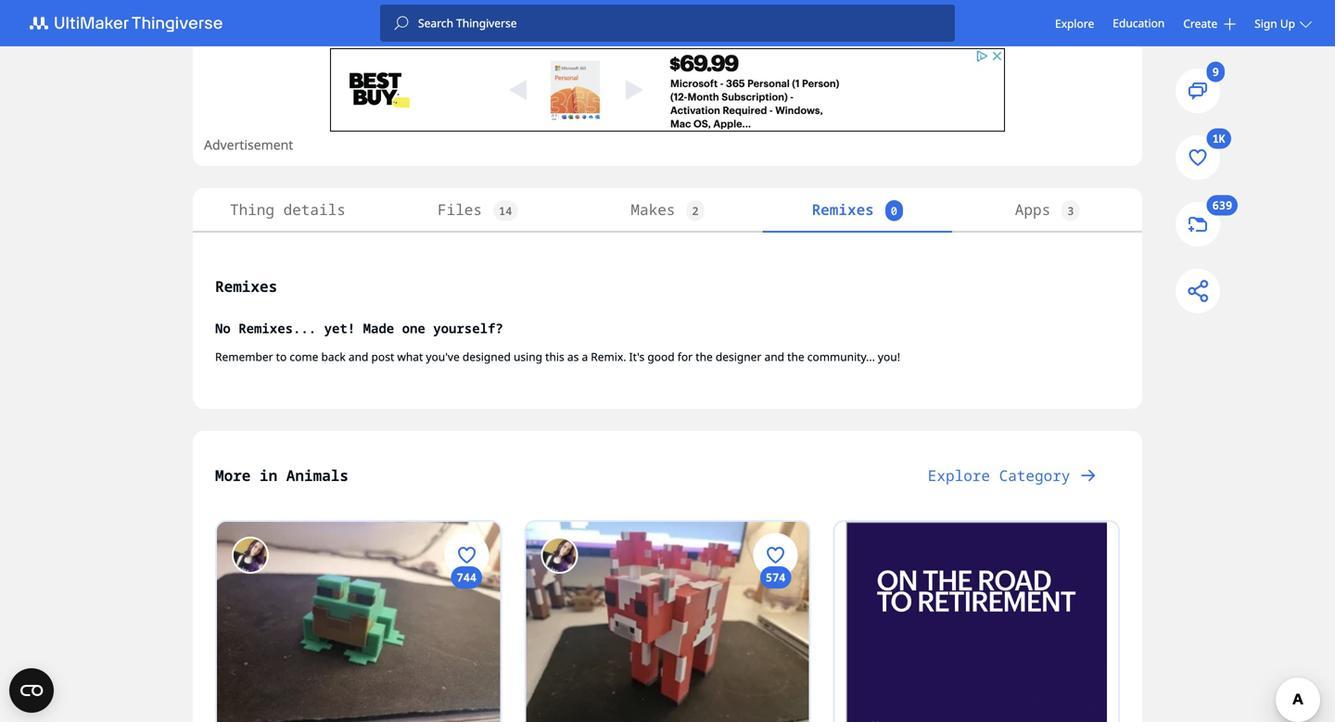 Task type: locate. For each thing, give the bounding box(es) containing it.
using
[[514, 349, 543, 364]]

community...
[[808, 349, 875, 364]]

as
[[567, 349, 579, 364]]

0 vertical spatial 3
[[1068, 203, 1074, 218]]

1 horizontal spatial avatar image
[[541, 537, 578, 574]]

plusicon image
[[1224, 18, 1236, 30]]

explore button
[[1055, 16, 1095, 31]]

for
[[678, 349, 693, 364]]

education
[[1113, 15, 1165, 31]]

the left community...
[[788, 349, 805, 364]]

remember to come back and post what you've designed using this as a remix. it's good for the designer and the community... you!
[[215, 349, 900, 364]]

1 vertical spatial explore
[[928, 466, 991, 486]]

316
[[457, 637, 477, 652]]

2 avatar image from the left
[[541, 537, 578, 574]]

0 vertical spatial advertisement element
[[330, 48, 1005, 132]]

1 horizontal spatial and
[[765, 349, 785, 364]]

3
[[1068, 203, 1074, 218], [463, 703, 470, 719]]

in
[[260, 466, 277, 486]]

explore left education 'link'
[[1055, 16, 1095, 31]]

1 horizontal spatial 3
[[1068, 203, 1074, 218]]

1 vertical spatial 0
[[773, 703, 779, 719]]

sign up
[[1255, 16, 1296, 31]]

0 horizontal spatial and
[[349, 349, 369, 364]]

post
[[371, 349, 394, 364]]

0 horizontal spatial 3
[[463, 703, 470, 719]]

0 vertical spatial explore
[[1055, 16, 1095, 31]]

1 vertical spatial remixes
[[215, 276, 277, 296]]

1 horizontal spatial 0
[[891, 203, 898, 218]]

3 down 316 at the left
[[463, 703, 470, 719]]

designer
[[716, 349, 762, 364]]

explore for explore button
[[1055, 16, 1095, 31]]

explore category
[[928, 466, 1071, 486]]

thing
[[230, 199, 275, 219]]

0 horizontal spatial remixes
[[215, 276, 277, 296]]

3 right apps on the top right
[[1068, 203, 1074, 218]]

you've
[[426, 349, 460, 364]]

to
[[276, 349, 287, 364]]

no remixes... yet! made one yourself?
[[215, 320, 503, 337]]

a
[[582, 349, 588, 364]]

1 horizontal spatial remixes
[[812, 199, 874, 219]]

639
[[1213, 197, 1233, 213]]

0 horizontal spatial the
[[696, 349, 713, 364]]

0 vertical spatial remixes
[[812, 199, 874, 219]]

designed
[[463, 349, 511, 364]]

and left post
[[349, 349, 369, 364]]

2
[[692, 203, 699, 218]]

back
[[321, 349, 346, 364]]

0
[[891, 203, 898, 218], [773, 703, 779, 719]]

0 horizontal spatial avatar image
[[232, 537, 269, 574]]

1 avatar image from the left
[[232, 537, 269, 574]]

more
[[215, 466, 251, 486]]

0 horizontal spatial explore
[[928, 466, 991, 486]]

explore for explore category
[[928, 466, 991, 486]]

1 horizontal spatial explore
[[1055, 16, 1095, 31]]

up
[[1281, 16, 1296, 31]]

remixes
[[812, 199, 874, 219], [215, 276, 277, 296]]

205
[[766, 637, 786, 652]]

avatar image
[[232, 537, 269, 574], [541, 537, 578, 574]]

you!
[[878, 349, 900, 364]]

remember
[[215, 349, 273, 364]]

makerbot logo image
[[19, 12, 245, 34]]

1k
[[1213, 131, 1226, 146]]

advertisement element
[[330, 48, 1005, 132], [846, 522, 1125, 722]]

sign
[[1255, 16, 1278, 31]]

avatar image for 574
[[541, 537, 578, 574]]

1 horizontal spatial the
[[788, 349, 805, 364]]

yet!
[[324, 320, 355, 337]]

made
[[363, 320, 394, 337]]

and
[[349, 349, 369, 364], [765, 349, 785, 364]]

explore
[[1055, 16, 1095, 31], [928, 466, 991, 486]]

come
[[290, 349, 318, 364]]

this
[[545, 349, 565, 364]]

remix.
[[591, 349, 626, 364]]

and right designer
[[765, 349, 785, 364]]

thumbnail representing minecraft mooshroom image
[[526, 522, 809, 722]]

explore left category
[[928, 466, 991, 486]]

what
[[397, 349, 423, 364]]

makes
[[631, 199, 676, 219]]

open widget image
[[9, 669, 54, 713]]

yourself?
[[433, 320, 503, 337]]

the right the for
[[696, 349, 713, 364]]

remixes...
[[239, 320, 316, 337]]

search control image
[[394, 16, 409, 31]]

1 the from the left
[[696, 349, 713, 364]]

1 vertical spatial advertisement element
[[846, 522, 1125, 722]]

the
[[696, 349, 713, 364], [788, 349, 805, 364]]



Task type: describe. For each thing, give the bounding box(es) containing it.
thing details button
[[193, 188, 383, 233]]

one
[[402, 320, 426, 337]]

it's
[[629, 349, 645, 364]]

574
[[766, 570, 786, 585]]

2 the from the left
[[788, 349, 805, 364]]

category
[[999, 466, 1071, 486]]

14
[[499, 203, 512, 218]]

advertisement
[[204, 136, 293, 153]]

create
[[1184, 16, 1218, 31]]

apps
[[1015, 199, 1051, 219]]

0 horizontal spatial 0
[[773, 703, 779, 719]]

create button
[[1184, 16, 1236, 31]]

sign up button
[[1255, 16, 1317, 31]]

good
[[648, 349, 675, 364]]

details
[[283, 199, 346, 219]]

1 vertical spatial 3
[[463, 703, 470, 719]]

2 and from the left
[[765, 349, 785, 364]]

no
[[215, 320, 231, 337]]

1 and from the left
[[349, 349, 369, 364]]

744
[[457, 570, 477, 585]]

9
[[1213, 64, 1219, 79]]

thing details
[[230, 199, 346, 219]]

Search Thingiverse text field
[[409, 16, 955, 31]]

explore category link
[[906, 454, 1120, 498]]

thumbnail representing minecraft frog image
[[217, 522, 500, 722]]

files
[[438, 199, 482, 219]]

more in animals
[[215, 466, 349, 486]]

avatar image for 744
[[232, 537, 269, 574]]

education link
[[1113, 13, 1165, 33]]

0 vertical spatial 0
[[891, 203, 898, 218]]

animals
[[286, 466, 349, 486]]



Task type: vqa. For each thing, say whether or not it's contained in the screenshot.
good
yes



